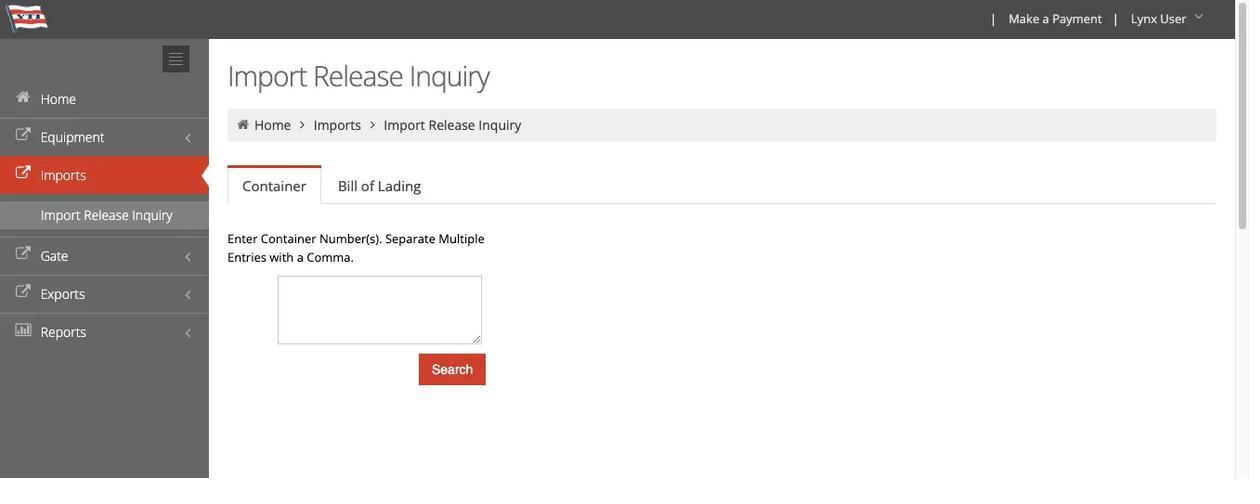 Task type: describe. For each thing, give the bounding box(es) containing it.
bill
[[338, 176, 358, 195]]

lading
[[378, 176, 421, 195]]

search button
[[419, 354, 486, 385]]

release for the leftmost import release inquiry link
[[84, 206, 129, 224]]

inquiry for the leftmost import release inquiry link
[[132, 206, 173, 224]]

external link image for imports
[[14, 167, 33, 180]]

gate
[[41, 247, 68, 265]]

2 | from the left
[[1112, 10, 1119, 27]]

import for the right import release inquiry link
[[384, 116, 425, 134]]

1 vertical spatial import release inquiry
[[384, 116, 521, 134]]

1 horizontal spatial home link
[[254, 116, 291, 134]]

bill of lading
[[338, 176, 421, 195]]

search
[[432, 362, 473, 377]]

1 angle right image from the left
[[294, 118, 311, 131]]

container inside enter container number(s).  separate multiple entries with a comma.
[[261, 230, 316, 247]]

0 vertical spatial container
[[242, 176, 306, 195]]

lynx user
[[1131, 10, 1187, 27]]

0 horizontal spatial home link
[[0, 80, 209, 118]]

lynx
[[1131, 10, 1157, 27]]

make
[[1009, 10, 1039, 27]]

lynx user link
[[1123, 0, 1215, 39]]

separate
[[385, 230, 436, 247]]

exports link
[[0, 275, 209, 313]]

with
[[270, 249, 294, 266]]

0 vertical spatial inquiry
[[409, 57, 489, 95]]

0 horizontal spatial import release inquiry link
[[0, 202, 209, 229]]

equipment
[[41, 128, 104, 146]]

1 horizontal spatial imports link
[[314, 116, 361, 134]]

a inside enter container number(s).  separate multiple entries with a comma.
[[297, 249, 304, 266]]

a inside "link"
[[1043, 10, 1049, 27]]

bar chart image
[[14, 324, 33, 337]]

0 vertical spatial release
[[313, 57, 403, 95]]

external link image for exports
[[14, 286, 33, 299]]

reports
[[41, 323, 86, 341]]



Task type: locate. For each thing, give the bounding box(es) containing it.
0 horizontal spatial imports
[[41, 166, 86, 184]]

release inside import release inquiry link
[[84, 206, 129, 224]]

| left lynx
[[1112, 10, 1119, 27]]

angle right image right home icon
[[294, 118, 311, 131]]

enter container number(s).  separate multiple entries with a comma.
[[228, 230, 485, 266]]

angle down image
[[1190, 10, 1208, 23]]

external link image down home image
[[14, 167, 33, 180]]

1 horizontal spatial |
[[1112, 10, 1119, 27]]

a right with
[[297, 249, 304, 266]]

external link image down home image
[[14, 129, 33, 142]]

home link right home icon
[[254, 116, 291, 134]]

None text field
[[278, 276, 482, 345]]

external link image inside equipment link
[[14, 129, 33, 142]]

external link image inside imports link
[[14, 167, 33, 180]]

external link image
[[14, 167, 33, 180], [14, 286, 33, 299]]

1 external link image from the top
[[14, 129, 33, 142]]

external link image left gate
[[14, 248, 33, 261]]

0 vertical spatial import
[[228, 57, 307, 95]]

import release inquiry link up lading
[[384, 116, 521, 134]]

make a payment link
[[1000, 0, 1109, 39]]

import up lading
[[384, 116, 425, 134]]

external link image inside exports link
[[14, 286, 33, 299]]

import up home icon
[[228, 57, 307, 95]]

1 vertical spatial external link image
[[14, 248, 33, 261]]

gate link
[[0, 237, 209, 275]]

1 horizontal spatial import
[[228, 57, 307, 95]]

enter
[[228, 230, 258, 247]]

0 horizontal spatial imports link
[[0, 156, 209, 194]]

container up enter
[[242, 176, 306, 195]]

1 vertical spatial import release inquiry link
[[0, 202, 209, 229]]

user
[[1160, 10, 1187, 27]]

container link
[[228, 168, 321, 204]]

2 vertical spatial import
[[41, 206, 80, 224]]

imports link up 'bill'
[[314, 116, 361, 134]]

1 horizontal spatial import release inquiry link
[[384, 116, 521, 134]]

import release inquiry link
[[384, 116, 521, 134], [0, 202, 209, 229]]

0 horizontal spatial a
[[297, 249, 304, 266]]

external link image for gate
[[14, 248, 33, 261]]

0 horizontal spatial import
[[41, 206, 80, 224]]

1 vertical spatial imports link
[[0, 156, 209, 194]]

comma.
[[307, 249, 354, 266]]

1 vertical spatial a
[[297, 249, 304, 266]]

0 vertical spatial external link image
[[14, 167, 33, 180]]

2 external link image from the top
[[14, 248, 33, 261]]

0 horizontal spatial release
[[84, 206, 129, 224]]

2 horizontal spatial import
[[384, 116, 425, 134]]

0 vertical spatial import release inquiry
[[228, 57, 489, 95]]

exports
[[41, 285, 85, 303]]

a
[[1043, 10, 1049, 27], [297, 249, 304, 266]]

2 vertical spatial inquiry
[[132, 206, 173, 224]]

entries
[[228, 249, 266, 266]]

home image
[[235, 118, 251, 131]]

1 external link image from the top
[[14, 167, 33, 180]]

imports down equipment
[[41, 166, 86, 184]]

0 vertical spatial external link image
[[14, 129, 33, 142]]

1 horizontal spatial home
[[254, 116, 291, 134]]

0 horizontal spatial home
[[41, 90, 76, 108]]

0 horizontal spatial angle right image
[[294, 118, 311, 131]]

home link up equipment
[[0, 80, 209, 118]]

multiple
[[439, 230, 485, 247]]

home right home icon
[[254, 116, 291, 134]]

imports link
[[314, 116, 361, 134], [0, 156, 209, 194]]

1 horizontal spatial angle right image
[[364, 118, 381, 131]]

0 vertical spatial imports link
[[314, 116, 361, 134]]

payment
[[1052, 10, 1102, 27]]

2 vertical spatial release
[[84, 206, 129, 224]]

bill of lading link
[[323, 167, 436, 204]]

container up with
[[261, 230, 316, 247]]

container
[[242, 176, 306, 195], [261, 230, 316, 247]]

1 vertical spatial home
[[254, 116, 291, 134]]

import for the leftmost import release inquiry link
[[41, 206, 80, 224]]

0 vertical spatial imports
[[314, 116, 361, 134]]

imports up 'bill'
[[314, 116, 361, 134]]

1 | from the left
[[990, 10, 997, 27]]

home
[[41, 90, 76, 108], [254, 116, 291, 134]]

1 vertical spatial inquiry
[[479, 116, 521, 134]]

angle right image
[[294, 118, 311, 131], [364, 118, 381, 131]]

imports link down equipment
[[0, 156, 209, 194]]

1 vertical spatial external link image
[[14, 286, 33, 299]]

import
[[228, 57, 307, 95], [384, 116, 425, 134], [41, 206, 80, 224]]

a right "make"
[[1043, 10, 1049, 27]]

0 vertical spatial a
[[1043, 10, 1049, 27]]

|
[[990, 10, 997, 27], [1112, 10, 1119, 27]]

import release inquiry link up gate "link"
[[0, 202, 209, 229]]

imports
[[314, 116, 361, 134], [41, 166, 86, 184]]

import release inquiry
[[228, 57, 489, 95], [384, 116, 521, 134], [41, 206, 173, 224]]

home right home image
[[41, 90, 76, 108]]

1 vertical spatial imports
[[41, 166, 86, 184]]

of
[[361, 176, 374, 195]]

import up gate
[[41, 206, 80, 224]]

make a payment
[[1009, 10, 1102, 27]]

inquiry
[[409, 57, 489, 95], [479, 116, 521, 134], [132, 206, 173, 224]]

equipment link
[[0, 118, 209, 156]]

| left "make"
[[990, 10, 997, 27]]

1 horizontal spatial release
[[313, 57, 403, 95]]

2 angle right image from the left
[[364, 118, 381, 131]]

1 horizontal spatial imports
[[314, 116, 361, 134]]

external link image
[[14, 129, 33, 142], [14, 248, 33, 261]]

1 vertical spatial import
[[384, 116, 425, 134]]

2 vertical spatial import release inquiry
[[41, 206, 173, 224]]

1 vertical spatial release
[[429, 116, 475, 134]]

external link image inside gate "link"
[[14, 248, 33, 261]]

inquiry for the right import release inquiry link
[[479, 116, 521, 134]]

0 horizontal spatial |
[[990, 10, 997, 27]]

0 vertical spatial home
[[41, 90, 76, 108]]

1 vertical spatial container
[[261, 230, 316, 247]]

home link
[[0, 80, 209, 118], [254, 116, 291, 134]]

0 vertical spatial import release inquiry link
[[384, 116, 521, 134]]

reports link
[[0, 313, 209, 351]]

number(s).
[[319, 230, 382, 247]]

1 horizontal spatial a
[[1043, 10, 1049, 27]]

release
[[313, 57, 403, 95], [429, 116, 475, 134], [84, 206, 129, 224]]

release for the right import release inquiry link
[[429, 116, 475, 134]]

home image
[[14, 91, 33, 104]]

external link image for equipment
[[14, 129, 33, 142]]

2 external link image from the top
[[14, 286, 33, 299]]

angle right image up of
[[364, 118, 381, 131]]

2 horizontal spatial release
[[429, 116, 475, 134]]

external link image up bar chart image
[[14, 286, 33, 299]]



Task type: vqa. For each thing, say whether or not it's contained in the screenshot.
Import to the top
yes



